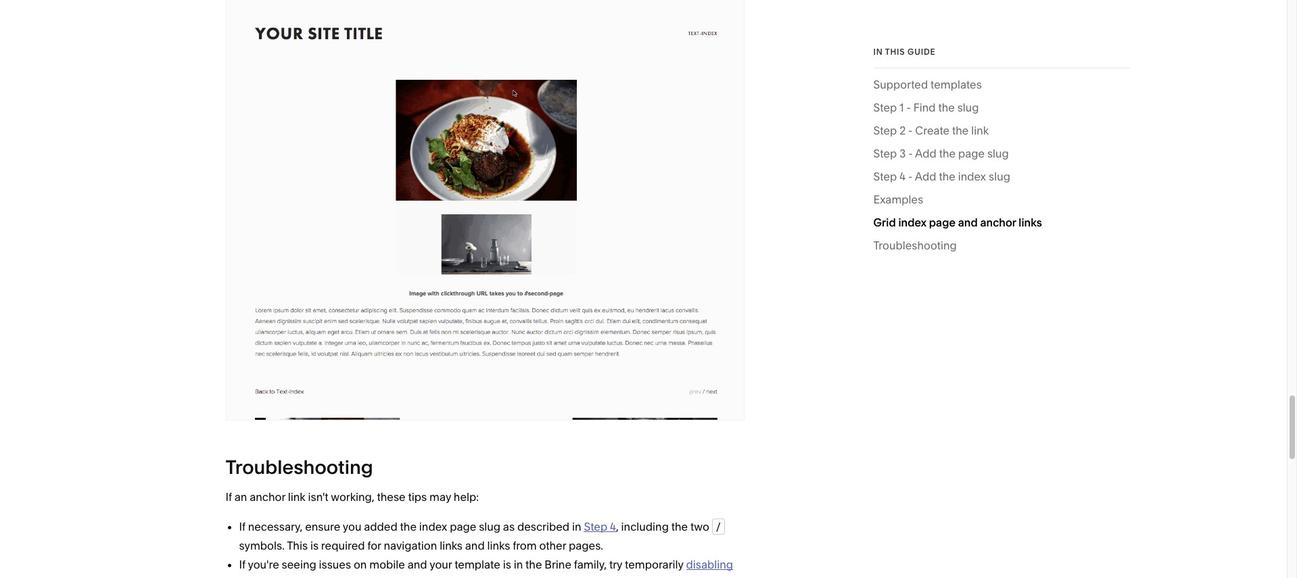 Task type: locate. For each thing, give the bounding box(es) containing it.
1 vertical spatial index
[[899, 216, 927, 229]]

the down from
[[526, 558, 542, 572]]

is right template
[[503, 558, 511, 572]]

page inside if necessary, ensure you added the index page slug as described in step 4 , including the two / symbols. this is required for navigation links and links from other pages.
[[450, 520, 477, 534]]

step 1 - find the slug
[[874, 101, 980, 114]]

troubleshooting down grid
[[874, 239, 957, 252]]

step inside step 4 - add the index slug link
[[874, 170, 897, 183]]

step up pages.
[[584, 520, 608, 534]]

2 vertical spatial index
[[419, 520, 447, 534]]

1 horizontal spatial index
[[899, 216, 927, 229]]

isn't
[[308, 491, 329, 504]]

supported templates
[[874, 78, 982, 91]]

and up template
[[465, 539, 485, 553]]

index up troubleshooting link at the right
[[899, 216, 927, 229]]

1 vertical spatial 4
[[610, 520, 616, 534]]

link up step 3 - add the page slug
[[972, 124, 989, 137]]

0 horizontal spatial in
[[514, 558, 523, 572]]

disabling
[[686, 558, 734, 572]]

step for step 2 - create the link
[[874, 124, 897, 137]]

slug down templates on the right
[[958, 101, 980, 114]]

0 vertical spatial page
[[959, 147, 985, 160]]

link
[[972, 124, 989, 137], [288, 491, 306, 504]]

examples
[[874, 193, 924, 206]]

1 vertical spatial is
[[503, 558, 511, 572]]

4
[[900, 170, 906, 183], [610, 520, 616, 534]]

0 horizontal spatial is
[[310, 539, 319, 553]]

in inside if necessary, ensure you added the index page slug as described in step 4 , including the two / symbols. this is required for navigation links and links from other pages.
[[572, 520, 582, 534]]

step for step 1 - find the slug
[[874, 101, 897, 114]]

1 horizontal spatial page
[[930, 216, 956, 229]]

this
[[287, 539, 308, 553]]

try
[[610, 558, 623, 572]]

and down navigation
[[408, 558, 427, 572]]

1 vertical spatial troubleshooting
[[226, 456, 373, 479]]

0 vertical spatial add
[[916, 147, 937, 160]]

0 horizontal spatial index
[[419, 520, 447, 534]]

slug
[[958, 101, 980, 114], [988, 147, 1009, 160], [989, 170, 1011, 183], [479, 520, 501, 534]]

1 horizontal spatial and
[[465, 539, 485, 553]]

template
[[455, 558, 501, 572]]

0 vertical spatial anchor
[[981, 216, 1017, 229]]

templates
[[931, 78, 982, 91]]

0 horizontal spatial links
[[440, 539, 463, 553]]

step left 2 on the top of page
[[874, 124, 897, 137]]

0 horizontal spatial page
[[450, 520, 477, 534]]

step
[[874, 101, 897, 114], [874, 124, 897, 137], [874, 147, 897, 160], [874, 170, 897, 183], [584, 520, 608, 534]]

4 left including on the bottom of the page
[[610, 520, 616, 534]]

0 vertical spatial and
[[959, 216, 978, 229]]

0 vertical spatial troubleshooting
[[874, 239, 957, 252]]

step 3 - add the page slug
[[874, 147, 1009, 160]]

4 inside if necessary, ensure you added the index page slug as described in step 4 , including the two / symbols. this is required for navigation links and links from other pages.
[[610, 520, 616, 534]]

if necessary, ensure you added the index page slug as described in step 4 , including the two / symbols. this is required for navigation links and links from other pages.
[[239, 520, 721, 553]]

link left isn't
[[288, 491, 306, 504]]

step 4 - add the index slug link
[[874, 167, 1011, 190]]

in
[[874, 47, 883, 57]]

2 horizontal spatial links
[[1019, 216, 1043, 229]]

1 vertical spatial and
[[465, 539, 485, 553]]

grid index page and anchor links link
[[874, 213, 1043, 236]]

the down step 3 - add the page slug link at the right of the page
[[939, 170, 956, 183]]

anchor
[[981, 216, 1017, 229], [250, 491, 286, 504]]

1 vertical spatial add
[[915, 170, 937, 183]]

0 horizontal spatial and
[[408, 558, 427, 572]]

if up symbols. at the bottom left of the page
[[239, 520, 246, 534]]

may
[[430, 491, 451, 504]]

step inside step 2 - create the link link
[[874, 124, 897, 137]]

page down help:
[[450, 520, 477, 534]]

and
[[959, 216, 978, 229], [465, 539, 485, 553], [408, 558, 427, 572]]

the
[[939, 101, 955, 114], [953, 124, 969, 137], [940, 147, 956, 160], [939, 170, 956, 183], [400, 520, 417, 534], [672, 520, 688, 534], [526, 558, 542, 572]]

the left two
[[672, 520, 688, 534]]

4 down 3
[[900, 170, 906, 183]]

- for 3
[[909, 147, 913, 160]]

necessary,
[[248, 520, 303, 534]]

2 horizontal spatial page
[[959, 147, 985, 160]]

step inside step 1 - find the slug 'link'
[[874, 101, 897, 114]]

grid index page and anchor links
[[874, 216, 1043, 229]]

find
[[914, 101, 936, 114]]

2 horizontal spatial index
[[959, 170, 987, 183]]

required
[[321, 539, 365, 553]]

1 horizontal spatial is
[[503, 558, 511, 572]]

page up troubleshooting link at the right
[[930, 216, 956, 229]]

step up 'examples'
[[874, 170, 897, 183]]

1 vertical spatial link
[[288, 491, 306, 504]]

step 2 - create the link link
[[874, 121, 989, 144]]

3
[[900, 147, 906, 160]]

family,
[[574, 558, 607, 572]]

- right 2 on the top of page
[[909, 124, 913, 137]]

example of anchor link behavior in a grid index page. image
[[226, 0, 745, 421]]

is
[[310, 539, 319, 553], [503, 558, 511, 572]]

issues
[[319, 558, 351, 572]]

0 horizontal spatial anchor
[[250, 491, 286, 504]]

the right find
[[939, 101, 955, 114]]

- up 'examples'
[[909, 170, 913, 183]]

navigation
[[384, 539, 437, 553]]

1 horizontal spatial in
[[572, 520, 582, 534]]

slug down step 3 - add the page slug link at the right of the page
[[989, 170, 1011, 183]]

grid
[[874, 216, 896, 229]]

- right 3
[[909, 147, 913, 160]]

step left 1
[[874, 101, 897, 114]]

0 horizontal spatial link
[[288, 491, 306, 504]]

add down step 2 - create the link link on the right top of the page
[[916, 147, 937, 160]]

is inside if necessary, ensure you added the index page slug as described in step 4 , including the two / symbols. this is required for navigation links and links from other pages.
[[310, 539, 319, 553]]

troubleshooting up isn't
[[226, 456, 373, 479]]

other
[[540, 539, 566, 553]]

-
[[907, 101, 911, 114], [909, 124, 913, 137], [909, 147, 913, 160], [909, 170, 913, 183]]

as
[[503, 520, 515, 534]]

step 1 - find the slug link
[[874, 98, 980, 121]]

- right 1
[[907, 101, 911, 114]]

- inside 'link'
[[907, 101, 911, 114]]

add down step 3 - add the page slug link at the right of the page
[[915, 170, 937, 183]]

1 vertical spatial in
[[514, 558, 523, 572]]

if up ajax at bottom
[[239, 558, 246, 572]]

0 vertical spatial is
[[310, 539, 319, 553]]

if
[[226, 491, 232, 504], [239, 520, 246, 534], [239, 558, 246, 572]]

in
[[572, 520, 582, 534], [514, 558, 523, 572]]

2 vertical spatial page
[[450, 520, 477, 534]]

the up step 4 - add the index slug in the top right of the page
[[940, 147, 956, 160]]

- for 4
[[909, 170, 913, 183]]

in down from
[[514, 558, 523, 572]]

links
[[1019, 216, 1043, 229], [440, 539, 463, 553], [488, 539, 510, 553]]

in up pages.
[[572, 520, 582, 534]]

index inside step 4 - add the index slug link
[[959, 170, 987, 183]]

troubleshooting
[[874, 239, 957, 252], [226, 456, 373, 479]]

including
[[622, 520, 669, 534]]

,
[[616, 520, 619, 534]]

page up step 4 - add the index slug in the top right of the page
[[959, 147, 985, 160]]

0 vertical spatial in
[[572, 520, 582, 534]]

slug inside 'link'
[[958, 101, 980, 114]]

is right this
[[310, 539, 319, 553]]

temporarily
[[625, 558, 684, 572]]

2 horizontal spatial and
[[959, 216, 978, 229]]

add
[[916, 147, 937, 160], [915, 170, 937, 183]]

2 vertical spatial if
[[239, 558, 246, 572]]

0 vertical spatial index
[[959, 170, 987, 183]]

the right create
[[953, 124, 969, 137]]

1 horizontal spatial link
[[972, 124, 989, 137]]

slug up step 4 - add the index slug in the top right of the page
[[988, 147, 1009, 160]]

if an anchor link isn't working, these tips may help:
[[226, 491, 479, 504]]

0 vertical spatial if
[[226, 491, 232, 504]]

brine
[[545, 558, 572, 572]]

1 vertical spatial anchor
[[250, 491, 286, 504]]

step inside step 3 - add the page slug link
[[874, 147, 897, 160]]

in this guide
[[874, 47, 936, 57]]

index up navigation
[[419, 520, 447, 534]]

and down step 4 - add the index slug link at the right of page
[[959, 216, 978, 229]]

0 horizontal spatial 4
[[610, 520, 616, 534]]

symbols.
[[239, 539, 285, 553]]

you
[[343, 520, 362, 534]]

if left "an"
[[226, 491, 232, 504]]

0 vertical spatial 4
[[900, 170, 906, 183]]

these
[[377, 491, 406, 504]]

index down step 3 - add the page slug link at the right of the page
[[959, 170, 987, 183]]

for
[[368, 539, 381, 553]]

page
[[959, 147, 985, 160], [930, 216, 956, 229], [450, 520, 477, 534]]

step left 3
[[874, 147, 897, 160]]

if inside if necessary, ensure you added the index page slug as described in step 4 , including the two / symbols. this is required for navigation links and links from other pages.
[[239, 520, 246, 534]]

index
[[959, 170, 987, 183], [899, 216, 927, 229], [419, 520, 447, 534]]

slug left as
[[479, 520, 501, 534]]

1 vertical spatial if
[[239, 520, 246, 534]]



Task type: describe. For each thing, give the bounding box(es) containing it.
disabling ajax link
[[239, 558, 734, 579]]

an
[[235, 491, 247, 504]]

index inside if necessary, ensure you added the index page slug as described in step 4 , including the two / symbols. this is required for navigation links and links from other pages.
[[419, 520, 447, 534]]

step inside if necessary, ensure you added the index page slug as described in step 4 , including the two / symbols. this is required for navigation links and links from other pages.
[[584, 520, 608, 534]]

described
[[518, 520, 570, 534]]

working,
[[331, 491, 375, 504]]

if for if an anchor link isn't working, these tips may help:
[[226, 491, 232, 504]]

step 3 - add the page slug link
[[874, 144, 1009, 167]]

your
[[430, 558, 452, 572]]

index inside 'grid index page and anchor links' link
[[899, 216, 927, 229]]

if for if necessary, ensure you added the index page slug as described in step 4 , including the two / symbols. this is required for navigation links and links from other pages.
[[239, 520, 246, 534]]

step 4 - add the index slug
[[874, 170, 1011, 183]]

- for 2
[[909, 124, 913, 137]]

tips
[[408, 491, 427, 504]]

pages.
[[569, 539, 604, 553]]

supported templates link
[[874, 75, 982, 98]]

guide
[[908, 47, 936, 57]]

2
[[900, 124, 906, 137]]

the up navigation
[[400, 520, 417, 534]]

add for 4
[[915, 170, 937, 183]]

seeing
[[282, 558, 316, 572]]

2 vertical spatial and
[[408, 558, 427, 572]]

from
[[513, 539, 537, 553]]

you're
[[248, 558, 279, 572]]

supported
[[874, 78, 928, 91]]

step 4 link
[[584, 520, 616, 534]]

on
[[354, 558, 367, 572]]

0 vertical spatial link
[[972, 124, 989, 137]]

this
[[886, 47, 906, 57]]

and inside if necessary, ensure you added the index page slug as described in step 4 , including the two / symbols. this is required for navigation links and links from other pages.
[[465, 539, 485, 553]]

1 horizontal spatial 4
[[900, 170, 906, 183]]

mobile
[[370, 558, 405, 572]]

ajax
[[239, 577, 261, 579]]

1
[[900, 101, 904, 114]]

added
[[364, 520, 398, 534]]

/
[[716, 520, 721, 534]]

create
[[916, 124, 950, 137]]

0 horizontal spatial troubleshooting
[[226, 456, 373, 479]]

if you're seeing issues on mobile and your template is in the brine family, try temporarily
[[239, 558, 686, 572]]

examples link
[[874, 190, 924, 213]]

- for 1
[[907, 101, 911, 114]]

step for step 4 - add the index slug
[[874, 170, 897, 183]]

if for if you're seeing issues on mobile and your template is in the brine family, try temporarily
[[239, 558, 246, 572]]

add for 3
[[916, 147, 937, 160]]

two
[[691, 520, 710, 534]]

ensure
[[305, 520, 341, 534]]

step for step 3 - add the page slug
[[874, 147, 897, 160]]

1 horizontal spatial anchor
[[981, 216, 1017, 229]]

step 2 - create the link
[[874, 124, 989, 137]]

disabling ajax
[[239, 558, 734, 579]]

1 horizontal spatial links
[[488, 539, 510, 553]]

the inside 'link'
[[939, 101, 955, 114]]

1 vertical spatial page
[[930, 216, 956, 229]]

1 horizontal spatial troubleshooting
[[874, 239, 957, 252]]

troubleshooting link
[[874, 236, 957, 259]]

slug inside if necessary, ensure you added the index page slug as described in step 4 , including the two / symbols. this is required for navigation links and links from other pages.
[[479, 520, 501, 534]]

help:
[[454, 491, 479, 504]]



Task type: vqa. For each thing, say whether or not it's contained in the screenshot.
middle 'and'
yes



